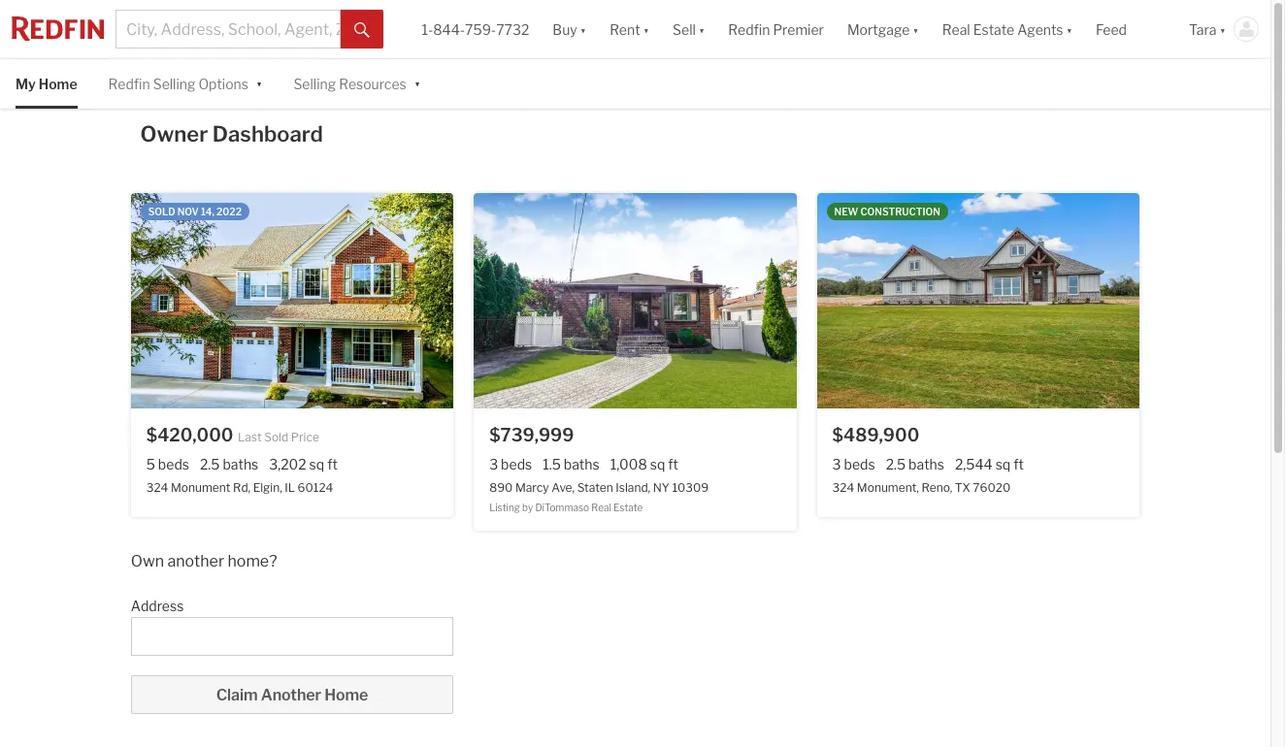 Task type: locate. For each thing, give the bounding box(es) containing it.
ft up 60124
[[327, 456, 338, 472]]

selling
[[153, 76, 196, 92], [294, 76, 336, 92]]

2.5 baths
[[200, 456, 258, 472], [886, 456, 944, 472]]

redfin left the premier
[[728, 21, 770, 37]]

2 horizontal spatial beds
[[844, 456, 875, 472]]

photo of 324 monument, reno, tx 76020 image
[[817, 193, 1140, 409]]

0 horizontal spatial 3 beds
[[489, 456, 532, 472]]

real estate agents ▾ link
[[942, 0, 1073, 58]]

0 horizontal spatial real
[[591, 502, 611, 513]]

▾ right resources
[[414, 74, 421, 91]]

baths
[[223, 456, 258, 472], [564, 456, 600, 472], [909, 456, 944, 472]]

324 monument, reno, tx 76020
[[832, 480, 1011, 495]]

beds for $489,900
[[844, 456, 875, 472]]

submit search image
[[354, 22, 370, 38]]

3 baths from the left
[[909, 456, 944, 472]]

selling left resources
[[294, 76, 336, 92]]

2.5
[[200, 456, 220, 472], [886, 456, 906, 472]]

3
[[489, 456, 498, 472], [832, 456, 841, 472]]

dashboard
[[212, 122, 323, 147]]

▾ right sell
[[699, 21, 705, 37]]

▾ inside selling resources ▾
[[414, 74, 421, 91]]

0 horizontal spatial redfin
[[108, 76, 150, 92]]

10309
[[672, 480, 709, 495]]

3 beds for $489,900
[[832, 456, 875, 472]]

monument,
[[857, 480, 919, 495]]

selling left options on the left top
[[153, 76, 196, 92]]

redfin up "owner"
[[108, 76, 150, 92]]

▾ right mortgage
[[913, 21, 919, 37]]

3 beds from the left
[[844, 456, 875, 472]]

options
[[198, 76, 248, 92]]

ditommaso
[[535, 502, 589, 513]]

2 ft from the left
[[668, 456, 679, 472]]

1 horizontal spatial beds
[[501, 456, 532, 472]]

3 for $489,900
[[832, 456, 841, 472]]

baths up staten
[[564, 456, 600, 472]]

2 sq from the left
[[650, 456, 665, 472]]

2 horizontal spatial baths
[[909, 456, 944, 472]]

reno,
[[922, 480, 952, 495]]

3 beds down $489,900
[[832, 456, 875, 472]]

redfin for redfin selling options ▾
[[108, 76, 150, 92]]

3 up 890
[[489, 456, 498, 472]]

1 324 from the left
[[146, 480, 168, 495]]

3,202 sq ft
[[269, 456, 338, 472]]

▾ right the buy
[[580, 21, 586, 37]]

selling resources link
[[294, 59, 406, 109]]

1 3 beds from the left
[[489, 456, 532, 472]]

1 vertical spatial home
[[324, 686, 368, 704]]

1 2.5 baths from the left
[[200, 456, 258, 472]]

1 horizontal spatial 3
[[832, 456, 841, 472]]

1 horizontal spatial home
[[324, 686, 368, 704]]

0 vertical spatial estate
[[973, 21, 1014, 37]]

marcy
[[515, 480, 549, 495]]

rd,
[[233, 480, 251, 495]]

redfin
[[728, 21, 770, 37], [108, 76, 150, 92]]

324 monument rd, elgin, il 60124
[[146, 480, 333, 495]]

ave,
[[552, 480, 575, 495]]

another
[[167, 552, 224, 571]]

1 horizontal spatial sq
[[650, 456, 665, 472]]

1 3 from the left
[[489, 456, 498, 472]]

0 vertical spatial redfin
[[728, 21, 770, 37]]

ft
[[327, 456, 338, 472], [668, 456, 679, 472], [1014, 456, 1024, 472]]

3 ft from the left
[[1014, 456, 1024, 472]]

1 vertical spatial estate
[[613, 502, 643, 513]]

beds down $489,900
[[844, 456, 875, 472]]

real right mortgage ▾ button
[[942, 21, 970, 37]]

890
[[489, 480, 513, 495]]

island,
[[616, 480, 650, 495]]

0 horizontal spatial 3
[[489, 456, 498, 472]]

sq for $739,999
[[650, 456, 665, 472]]

324 for 324 monument, reno, tx 76020
[[832, 480, 854, 495]]

$420,000
[[146, 425, 233, 446]]

890 marcy ave, staten island, ny 10309 listing by ditommaso real estate
[[489, 480, 709, 513]]

2.5 up monument,
[[886, 456, 906, 472]]

ft up ny
[[668, 456, 679, 472]]

▾
[[580, 21, 586, 37], [643, 21, 649, 37], [699, 21, 705, 37], [913, 21, 919, 37], [1066, 21, 1073, 37], [1220, 21, 1226, 37], [256, 74, 262, 91], [414, 74, 421, 91]]

estate
[[973, 21, 1014, 37], [613, 502, 643, 513]]

selling inside selling resources ▾
[[294, 76, 336, 92]]

3 down $489,900
[[832, 456, 841, 472]]

1 horizontal spatial 2.5 baths
[[886, 456, 944, 472]]

3 sq from the left
[[996, 456, 1011, 472]]

2.5 baths up 324 monument, reno, tx 76020
[[886, 456, 944, 472]]

photo of 890 marcy ave, staten island, ny 10309 image
[[474, 193, 797, 409]]

1 horizontal spatial selling
[[294, 76, 336, 92]]

2 324 from the left
[[832, 480, 854, 495]]

2 beds from the left
[[501, 456, 532, 472]]

0 horizontal spatial baths
[[223, 456, 258, 472]]

▾ right agents
[[1066, 21, 1073, 37]]

buy ▾ button
[[541, 0, 598, 58]]

real inside dropdown button
[[942, 21, 970, 37]]

1 vertical spatial real
[[591, 502, 611, 513]]

1 horizontal spatial 2.5
[[886, 456, 906, 472]]

claim another home button
[[131, 675, 454, 714]]

sq up ny
[[650, 456, 665, 472]]

1,008
[[610, 456, 647, 472]]

3 beds for $739,999
[[489, 456, 532, 472]]

1 horizontal spatial ft
[[668, 456, 679, 472]]

324 down 5
[[146, 480, 168, 495]]

2 horizontal spatial ft
[[1014, 456, 1024, 472]]

60124
[[298, 480, 333, 495]]

selling inside redfin selling options ▾
[[153, 76, 196, 92]]

new construction
[[834, 206, 940, 218]]

real estate agents ▾ button
[[931, 0, 1084, 58]]

0 vertical spatial real
[[942, 21, 970, 37]]

1 horizontal spatial redfin
[[728, 21, 770, 37]]

1 horizontal spatial 324
[[832, 480, 854, 495]]

2 2.5 baths from the left
[[886, 456, 944, 472]]

ft right 2,544
[[1014, 456, 1024, 472]]

baths up 324 monument, reno, tx 76020
[[909, 456, 944, 472]]

2 selling from the left
[[294, 76, 336, 92]]

None search field
[[131, 617, 454, 656]]

estate inside 890 marcy ave, staten island, ny 10309 listing by ditommaso real estate
[[613, 502, 643, 513]]

1 ft from the left
[[327, 456, 338, 472]]

selling resources ▾
[[294, 74, 421, 92]]

2 baths from the left
[[564, 456, 600, 472]]

0 horizontal spatial 324
[[146, 480, 168, 495]]

0 vertical spatial home
[[39, 76, 77, 92]]

home inside "button"
[[324, 686, 368, 704]]

0 horizontal spatial ft
[[327, 456, 338, 472]]

2 3 from the left
[[832, 456, 841, 472]]

real down staten
[[591, 502, 611, 513]]

owner
[[140, 122, 208, 147]]

beds for $739,999
[[501, 456, 532, 472]]

redfin inside redfin selling options ▾
[[108, 76, 150, 92]]

estate inside dropdown button
[[973, 21, 1014, 37]]

0 horizontal spatial 2.5
[[200, 456, 220, 472]]

real estate agents ▾
[[942, 21, 1073, 37]]

home right another
[[324, 686, 368, 704]]

1 horizontal spatial 3 beds
[[832, 456, 875, 472]]

1 2.5 from the left
[[200, 456, 220, 472]]

tara ▾
[[1189, 21, 1226, 37]]

2 horizontal spatial sq
[[996, 456, 1011, 472]]

estate left agents
[[973, 21, 1014, 37]]

2.5 for 5 beds
[[200, 456, 220, 472]]

0 horizontal spatial 2.5 baths
[[200, 456, 258, 472]]

address
[[131, 598, 184, 614]]

baths up 324 monument rd, elgin, il 60124
[[223, 456, 258, 472]]

324 for 324 monument rd, elgin, il 60124
[[146, 480, 168, 495]]

home right my at left
[[39, 76, 77, 92]]

▾ right options on the left top
[[256, 74, 262, 91]]

1 vertical spatial redfin
[[108, 76, 150, 92]]

2.5 baths for 3 beds
[[886, 456, 944, 472]]

rent ▾ button
[[598, 0, 661, 58]]

0 horizontal spatial sq
[[309, 456, 324, 472]]

mortgage ▾ button
[[847, 0, 919, 58]]

324 left monument,
[[832, 480, 854, 495]]

ft for $489,900
[[1014, 456, 1024, 472]]

estate down island,
[[613, 502, 643, 513]]

3 for $739,999
[[489, 456, 498, 472]]

2.5 baths up 324 monument rd, elgin, il 60124
[[200, 456, 258, 472]]

sell ▾ button
[[661, 0, 717, 58]]

photo of 324 monument rd, elgin, il 60124 image
[[131, 193, 454, 409]]

buy ▾
[[553, 21, 586, 37]]

beds right 5
[[158, 456, 189, 472]]

1-844-759-7732
[[422, 21, 529, 37]]

1 selling from the left
[[153, 76, 196, 92]]

mortgage
[[847, 21, 910, 37]]

baths for $739,999
[[564, 456, 600, 472]]

2 3 beds from the left
[[832, 456, 875, 472]]

5
[[146, 456, 155, 472]]

0 horizontal spatial selling
[[153, 76, 196, 92]]

sq up 60124
[[309, 456, 324, 472]]

beds
[[158, 456, 189, 472], [501, 456, 532, 472], [844, 456, 875, 472]]

3 beds up 890
[[489, 456, 532, 472]]

real
[[942, 21, 970, 37], [591, 502, 611, 513]]

City, Address, School, Agent, ZIP search field
[[116, 10, 341, 49]]

2 2.5 from the left
[[886, 456, 906, 472]]

0 horizontal spatial beds
[[158, 456, 189, 472]]

2.5 up monument
[[200, 456, 220, 472]]

redfin inside button
[[728, 21, 770, 37]]

1 horizontal spatial estate
[[973, 21, 1014, 37]]

home
[[39, 76, 77, 92], [324, 686, 368, 704]]

1 horizontal spatial real
[[942, 21, 970, 37]]

$489,900
[[832, 425, 919, 446]]

monument
[[171, 480, 231, 495]]

my home
[[16, 76, 77, 92]]

listing
[[489, 502, 520, 513]]

sq up '76020'
[[996, 456, 1011, 472]]

324
[[146, 480, 168, 495], [832, 480, 854, 495]]

1 horizontal spatial baths
[[564, 456, 600, 472]]

0 horizontal spatial estate
[[613, 502, 643, 513]]

by
[[522, 502, 533, 513]]

sq for $489,900
[[996, 456, 1011, 472]]

beds up 890
[[501, 456, 532, 472]]

$420,000 last sold price
[[146, 425, 319, 446]]

own
[[131, 552, 164, 571]]



Task type: describe. For each thing, give the bounding box(es) containing it.
construction
[[860, 206, 940, 218]]

14,
[[201, 206, 215, 218]]

2.5 for 3 beds
[[886, 456, 906, 472]]

1,008 sq ft
[[610, 456, 679, 472]]

sold nov 14, 2022
[[148, 206, 242, 218]]

my
[[16, 76, 36, 92]]

my home link
[[16, 59, 77, 109]]

1-844-759-7732 link
[[422, 21, 529, 37]]

5 beds
[[146, 456, 189, 472]]

rent ▾ button
[[610, 0, 649, 58]]

feed
[[1096, 21, 1127, 37]]

1.5
[[543, 456, 561, 472]]

agents
[[1017, 21, 1063, 37]]

sold
[[264, 430, 288, 445]]

il
[[285, 480, 295, 495]]

redfin premier button
[[717, 0, 836, 58]]

▾ right tara
[[1220, 21, 1226, 37]]

elgin,
[[253, 480, 282, 495]]

mortgage ▾
[[847, 21, 919, 37]]

sell
[[673, 21, 696, 37]]

buy ▾ button
[[553, 0, 586, 58]]

claim another home
[[216, 686, 368, 704]]

0 horizontal spatial home
[[39, 76, 77, 92]]

price
[[291, 430, 319, 445]]

new
[[834, 206, 858, 218]]

2.5 baths for 5 beds
[[200, 456, 258, 472]]

redfin for redfin premier
[[728, 21, 770, 37]]

▾ inside redfin selling options ▾
[[256, 74, 262, 91]]

tx
[[955, 480, 970, 495]]

sell ▾ button
[[673, 0, 705, 58]]

7732
[[496, 21, 529, 37]]

owner dashboard
[[140, 122, 323, 147]]

3,202
[[269, 456, 306, 472]]

home?
[[228, 552, 277, 571]]

buy
[[553, 21, 577, 37]]

759-
[[465, 21, 496, 37]]

▾ right rent
[[643, 21, 649, 37]]

resources
[[339, 76, 406, 92]]

own another home?
[[131, 552, 277, 571]]

redfin premier
[[728, 21, 824, 37]]

rent
[[610, 21, 640, 37]]

1 sq from the left
[[309, 456, 324, 472]]

1 baths from the left
[[223, 456, 258, 472]]

rent ▾
[[610, 21, 649, 37]]

premier
[[773, 21, 824, 37]]

staten
[[577, 480, 613, 495]]

claim
[[216, 686, 258, 704]]

ft for $739,999
[[668, 456, 679, 472]]

mortgage ▾ button
[[836, 0, 931, 58]]

baths for $489,900
[[909, 456, 944, 472]]

ny
[[653, 480, 670, 495]]

2,544 sq ft
[[955, 456, 1024, 472]]

redfin selling options ▾
[[108, 74, 262, 92]]

2022
[[217, 206, 242, 218]]

sold
[[148, 206, 175, 218]]

$739,999
[[489, 425, 574, 446]]

last
[[238, 430, 262, 445]]

1-
[[422, 21, 433, 37]]

844-
[[433, 21, 465, 37]]

feed button
[[1084, 0, 1177, 58]]

another
[[261, 686, 321, 704]]

1.5 baths
[[543, 456, 600, 472]]

tara
[[1189, 21, 1217, 37]]

nov
[[177, 206, 199, 218]]

redfin selling options link
[[108, 59, 248, 109]]

1 beds from the left
[[158, 456, 189, 472]]

sell ▾
[[673, 21, 705, 37]]

76020
[[973, 480, 1011, 495]]

2,544
[[955, 456, 993, 472]]

real inside 890 marcy ave, staten island, ny 10309 listing by ditommaso real estate
[[591, 502, 611, 513]]



Task type: vqa. For each thing, say whether or not it's contained in the screenshot.
Walk Score®
no



